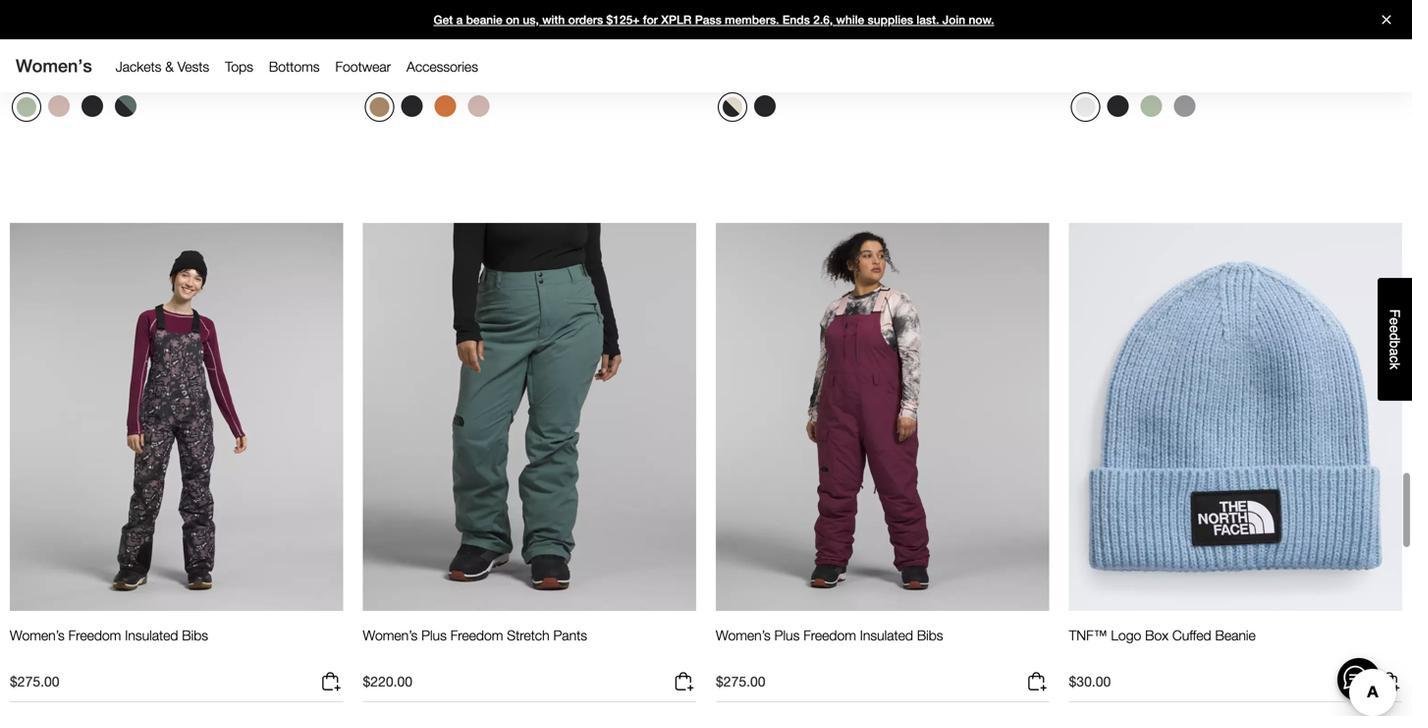 Task type: vqa. For each thing, say whether or not it's contained in the screenshot.
Order
no



Task type: locate. For each thing, give the bounding box(es) containing it.
women's freedom insulated bibs image
[[10, 223, 343, 611]]

pass
[[695, 13, 722, 27]]

$275.00 button down women's plus freedom insulated bibs button
[[716, 670, 1050, 703]]

bibs
[[182, 627, 208, 644], [918, 627, 944, 644]]

$275.00 button
[[10, 670, 343, 703], [716, 670, 1050, 703]]

0 horizontal spatial tnf black image
[[82, 95, 103, 117]]

0 horizontal spatial women's
[[10, 627, 65, 644]]

bottoms button
[[261, 54, 328, 80]]

vests
[[178, 58, 209, 75]]

with
[[543, 13, 565, 27]]

women's
[[16, 56, 92, 76]]

1 horizontal spatial $275.00
[[716, 674, 766, 690]]

now.
[[969, 13, 995, 27]]

pink moss image
[[48, 95, 70, 117]]

1 women's from the left
[[10, 627, 65, 644]]

women's
[[10, 627, 65, 644], [363, 627, 418, 644], [716, 627, 771, 644]]

1 tnf black image from the left
[[82, 95, 103, 117]]

0 horizontal spatial a
[[456, 13, 463, 27]]

0 horizontal spatial misty sage image
[[17, 97, 36, 117]]

logo
[[1112, 627, 1142, 644]]

2 tnf black image from the left
[[401, 95, 423, 117]]

women's plus freedom insulated bibs button
[[716, 627, 944, 662]]

women's for women's plus freedom insulated bibs
[[716, 627, 771, 644]]

close image
[[1375, 15, 1400, 24]]

1 bibs from the left
[[182, 627, 208, 644]]

tnf black image right pink moss icon
[[82, 95, 103, 117]]

$125+
[[607, 13, 640, 27]]

women's for women's freedom insulated bibs
[[10, 627, 65, 644]]

bottoms
[[269, 58, 320, 75]]

$275.00 button for insulated
[[716, 670, 1050, 703]]

Almond Butter radio
[[365, 92, 394, 122]]

3 freedom from the left
[[804, 627, 857, 644]]

2 women's from the left
[[363, 627, 418, 644]]

0 horizontal spatial freedom
[[68, 627, 121, 644]]

2.6,
[[814, 13, 833, 27]]

1 horizontal spatial misty sage image
[[1141, 95, 1163, 117]]

1 horizontal spatial a
[[1388, 348, 1404, 356]]

$275.00 down women's plus freedom insulated bibs button
[[716, 674, 766, 690]]

2 freedom from the left
[[451, 627, 503, 644]]

a up k
[[1388, 348, 1404, 356]]

1 $275.00 button from the left
[[10, 670, 343, 703]]

misty sage image
[[1141, 95, 1163, 117], [17, 97, 36, 117]]

xplr
[[661, 13, 692, 27]]

1 horizontal spatial plus
[[775, 627, 800, 644]]

Vintage White/TNF Black radio
[[718, 92, 748, 122]]

plus inside women's plus freedom insulated bibs button
[[775, 627, 800, 644]]

$275.00 button down "women's freedom insulated bibs" button
[[10, 670, 343, 703]]

$choose color$ option group
[[10, 91, 143, 130], [363, 91, 497, 130], [716, 91, 783, 130], [1069, 91, 1203, 130]]

plus for $275.00
[[775, 627, 800, 644]]

2 $choose color$ option group from the left
[[363, 91, 497, 130]]

tnf black image right gardenia white option
[[1108, 95, 1129, 117]]

0 horizontal spatial insulated
[[125, 627, 178, 644]]

misty sage image inside radio
[[17, 97, 36, 117]]

mandarin image
[[435, 95, 456, 117]]

women's plus freedom stretch pants image
[[363, 223, 697, 611]]

0 horizontal spatial bibs
[[182, 627, 208, 644]]

a right get
[[456, 13, 463, 27]]

tnf black radio right almond butter option
[[396, 91, 428, 122]]

1 horizontal spatial insulated
[[860, 627, 914, 644]]

3 tnf black image from the left
[[1108, 95, 1129, 117]]

1 horizontal spatial bibs
[[918, 627, 944, 644]]

Meld Grey radio
[[1170, 91, 1201, 122]]

0 horizontal spatial tnf black radio
[[77, 91, 108, 122]]

join
[[943, 13, 966, 27]]

on
[[506, 13, 520, 27]]

e up the d
[[1388, 318, 1404, 325]]

misty sage image right tnf black radio
[[1141, 95, 1163, 117]]

$30.00
[[1069, 674, 1112, 690]]

1 plus from the left
[[422, 627, 447, 644]]

tnf black image right almond butter option
[[401, 95, 423, 117]]

a
[[456, 13, 463, 27], [1388, 348, 1404, 356]]

$275.00 button for bibs
[[10, 670, 343, 703]]

footwear
[[336, 58, 391, 75]]

e
[[1388, 318, 1404, 325], [1388, 325, 1404, 333]]

tnf black image for almond butter option
[[401, 95, 423, 117]]

$275.00 down "women's freedom insulated bibs" button
[[10, 674, 60, 690]]

tops
[[225, 58, 253, 75]]

freedom
[[68, 627, 121, 644], [451, 627, 503, 644], [804, 627, 857, 644]]

2 horizontal spatial freedom
[[804, 627, 857, 644]]

3 women's from the left
[[716, 627, 771, 644]]

1 $275.00 from the left
[[10, 674, 60, 690]]

orders
[[569, 13, 603, 27]]

2 $275.00 button from the left
[[716, 670, 1050, 703]]

$275.00
[[10, 674, 60, 690], [716, 674, 766, 690]]

0 horizontal spatial $275.00
[[10, 674, 60, 690]]

$275.00 for women's freedom insulated bibs
[[10, 674, 60, 690]]

f
[[1388, 309, 1404, 318]]

beanie
[[1216, 627, 1256, 644]]

plus
[[422, 627, 447, 644], [775, 627, 800, 644]]

c
[[1388, 356, 1404, 363]]

0 horizontal spatial $275.00 button
[[10, 670, 343, 703]]

get
[[434, 13, 453, 27]]

misty sage image inside option
[[1141, 95, 1163, 117]]

1 e from the top
[[1388, 318, 1404, 325]]

while
[[837, 13, 865, 27]]

1 horizontal spatial tnf black radio
[[396, 91, 428, 122]]

misty sage image left pink moss icon
[[17, 97, 36, 117]]

e up b
[[1388, 325, 1404, 333]]

gardenia white image
[[1076, 97, 1096, 117]]

4 $choose color$ option group from the left
[[1069, 91, 1203, 130]]

women's freedom insulated bibs button
[[10, 627, 208, 662]]

tnf™ logo box cuffed beanie image
[[1069, 223, 1403, 611]]

plus inside women's plus freedom stretch pants button
[[422, 627, 447, 644]]

1 horizontal spatial tnf black image
[[401, 95, 423, 117]]

meld grey image
[[1175, 95, 1196, 117]]

women's plus freedom stretch pants button
[[363, 627, 588, 662]]

insulated
[[125, 627, 178, 644], [860, 627, 914, 644]]

1 horizontal spatial women's
[[363, 627, 418, 644]]

1 horizontal spatial freedom
[[451, 627, 503, 644]]

1 horizontal spatial $275.00 button
[[716, 670, 1050, 703]]

1 tnf black radio from the left
[[77, 91, 108, 122]]

b
[[1388, 341, 1404, 348]]

tnf black image inside radio
[[1108, 95, 1129, 117]]

2 plus from the left
[[775, 627, 800, 644]]

$220.00 button
[[363, 670, 697, 703]]

almond butter image
[[370, 97, 390, 117]]

&
[[165, 58, 174, 75]]

0 horizontal spatial plus
[[422, 627, 447, 644]]

2 horizontal spatial women's
[[716, 627, 771, 644]]

1 freedom from the left
[[68, 627, 121, 644]]

2 horizontal spatial tnf black image
[[1108, 95, 1129, 117]]

2 $275.00 from the left
[[716, 674, 766, 690]]

1 vertical spatial a
[[1388, 348, 1404, 356]]

TNF Black radio
[[77, 91, 108, 122], [396, 91, 428, 122]]

pink moss image
[[468, 95, 490, 117]]

get a beanie on us, with orders $125+ for xplr pass members. ends 2.6, while supplies last. join now.
[[434, 13, 995, 27]]

jackets & vests button
[[108, 54, 217, 80]]

cuffed
[[1173, 627, 1212, 644]]

tnf black radio right pink moss icon
[[77, 91, 108, 122]]

tnf black image
[[82, 95, 103, 117], [401, 95, 423, 117], [1108, 95, 1129, 117]]

women's for women's plus freedom stretch pants
[[363, 627, 418, 644]]



Task type: describe. For each thing, give the bounding box(es) containing it.
tops button
[[217, 54, 261, 80]]

dark sage/tnf black image
[[115, 95, 137, 117]]

tnf™ logo box cuffed beanie button
[[1069, 627, 1256, 662]]

2 bibs from the left
[[918, 627, 944, 644]]

women's plus freedom stretch pants
[[363, 627, 588, 644]]

misty sage image for misty sage option
[[1141, 95, 1163, 117]]

accessories button
[[399, 54, 486, 80]]

d
[[1388, 333, 1404, 341]]

1 $choose color$ option group from the left
[[10, 91, 143, 130]]

ends
[[783, 13, 810, 27]]

stretch
[[507, 627, 550, 644]]

1 insulated from the left
[[125, 627, 178, 644]]

footwear button
[[328, 54, 399, 80]]

for
[[643, 13, 658, 27]]

Pink Moss radio
[[463, 91, 495, 122]]

get a beanie on us, with orders $125+ for xplr pass members. ends 2.6, while supplies last. join now. link
[[0, 0, 1413, 39]]

2 e from the top
[[1388, 325, 1404, 333]]

2 tnf black radio from the left
[[396, 91, 428, 122]]

TNF Black/TNF Black radio
[[750, 91, 781, 122]]

vintage white/tnf black image
[[723, 97, 743, 117]]

tnf™
[[1069, 627, 1108, 644]]

members.
[[725, 13, 780, 27]]

k
[[1388, 363, 1404, 370]]

$275.00 for women's plus freedom insulated bibs
[[716, 674, 766, 690]]

jackets
[[116, 58, 162, 75]]

f e e d b a c k button
[[1378, 278, 1413, 401]]

Misty Sage radio
[[1136, 91, 1168, 122]]

Misty Sage radio
[[12, 92, 41, 122]]

plus for $220.00
[[422, 627, 447, 644]]

last.
[[917, 13, 940, 27]]

women's plus freedom insulated bibs image
[[716, 223, 1050, 611]]

accessories
[[407, 58, 478, 75]]

Pink Moss radio
[[43, 91, 75, 122]]

a inside button
[[1388, 348, 1404, 356]]

box
[[1146, 627, 1169, 644]]

$220.00
[[363, 674, 413, 690]]

Mandarin radio
[[430, 91, 461, 122]]

us,
[[523, 13, 539, 27]]

tnf™ logo box cuffed beanie
[[1069, 627, 1256, 644]]

Gardenia White radio
[[1071, 92, 1101, 122]]

jackets & vests
[[116, 58, 209, 75]]

women's plus freedom insulated bibs
[[716, 627, 944, 644]]

pants
[[554, 627, 588, 644]]

women's freedom insulated bibs
[[10, 627, 208, 644]]

beanie
[[466, 13, 503, 27]]

Dark Sage/TNF Black radio
[[110, 91, 141, 122]]

2 insulated from the left
[[860, 627, 914, 644]]

f e e d b a c k
[[1388, 309, 1404, 370]]

tnf black/tnf black image
[[755, 95, 776, 117]]

supplies
[[868, 13, 914, 27]]

tnf black image for gardenia white option
[[1108, 95, 1129, 117]]

$30.00 button
[[1069, 670, 1403, 703]]

misty sage image for misty sage radio
[[17, 97, 36, 117]]

freedom for women's plus freedom stretch pants
[[451, 627, 503, 644]]

TNF Black radio
[[1103, 91, 1134, 122]]

0 vertical spatial a
[[456, 13, 463, 27]]

3 $choose color$ option group from the left
[[716, 91, 783, 130]]

freedom for women's plus freedom insulated bibs
[[804, 627, 857, 644]]



